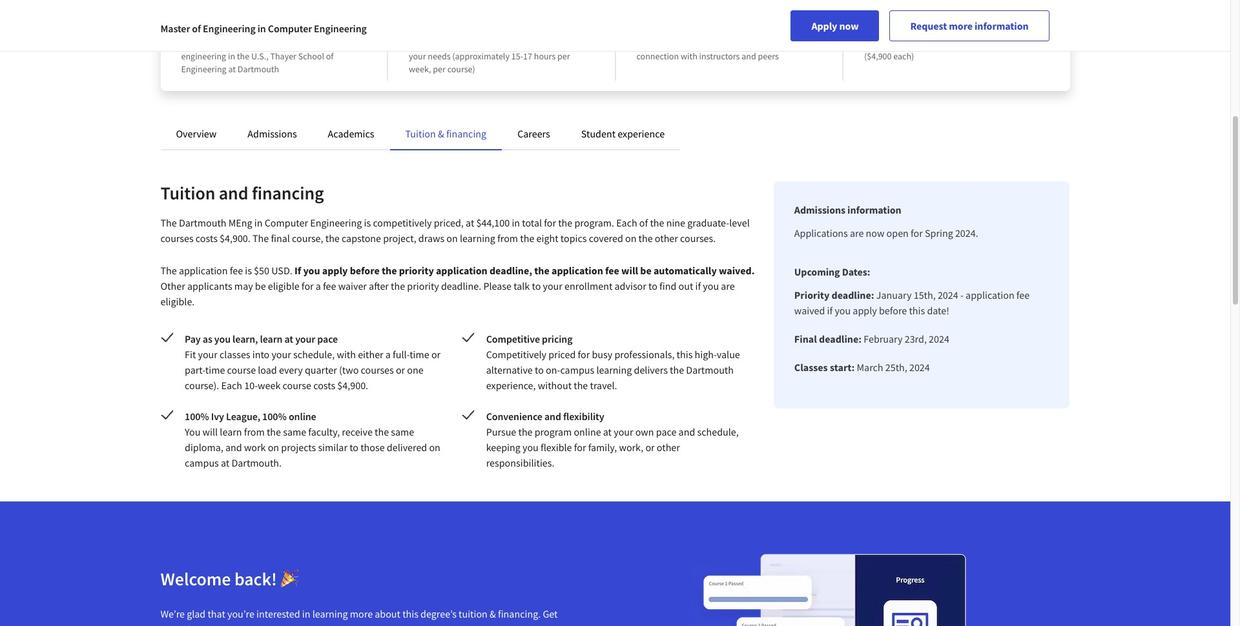 Task type: vqa. For each thing, say whether or not it's contained in the screenshot.
after
yes



Task type: locate. For each thing, give the bounding box(es) containing it.
priority
[[795, 289, 830, 302]]

0 horizontal spatial per
[[433, 63, 446, 75]]

learn inside pay as you learn, learn at your pace fit your classes into your schedule, with either a full-time or part-time course load every quarter (two courses or one course). each 10-week course costs $4,900.
[[260, 333, 283, 346]]

quarter
[[305, 364, 337, 377]]

campus down priced
[[561, 364, 595, 377]]

1 vertical spatial online
[[574, 426, 601, 439]]

that left suits
[[558, 37, 574, 49]]

only
[[880, 37, 897, 49]]

is
[[364, 217, 371, 229], [245, 264, 252, 277]]

0 vertical spatial program
[[462, 37, 494, 49]]

delivers
[[634, 364, 668, 377]]

0 vertical spatial deadline:
[[832, 289, 875, 302]]

before inside the application fee is $50 usd. if you apply before the priority application deadline, the application fee will be automatically waived. other applicants may be eligible for a fee waiver after the priority deadline. please talk to your enrollment advisor to find out if you are eligible.
[[350, 264, 380, 277]]

1 horizontal spatial learn
[[260, 333, 283, 346]]

from inside 100% ivy league, 100% online you will learn from the same faculty, receive the same diploma, and work on projects similar to those delivered on campus at dartmouth.
[[244, 426, 265, 439]]

each up covered
[[617, 217, 638, 229]]

0 horizontal spatial apply
[[322, 264, 348, 277]]

1 vertical spatial ivy
[[211, 410, 224, 423]]

in
[[258, 22, 266, 35], [981, 37, 988, 49], [228, 50, 235, 62], [255, 217, 263, 229], [512, 217, 520, 229], [302, 608, 311, 621]]

deadline: down 'dates:'
[[832, 289, 875, 302]]

in right engineering
[[228, 50, 235, 62]]

in inside earn an ivy league degree from one of the first professional schools of engineering in the u.s., thayer school of engineering at dartmouth
[[228, 50, 235, 62]]

2 same from the left
[[391, 426, 414, 439]]

0 horizontal spatial courses
[[161, 232, 194, 245]]

program inside complete the program on the schedule that suits your needs (approximately 15-17 hours per week, per course)
[[462, 37, 494, 49]]

0 vertical spatial be
[[641, 264, 652, 277]]

learning right the interested
[[313, 608, 348, 621]]

same up projects
[[283, 426, 306, 439]]

application inside january 15th, 2024 - application fee waived if you apply before this date!
[[966, 289, 1015, 302]]

you up the responsibilities. at left bottom
[[523, 441, 539, 454]]

0 vertical spatial information
[[975, 19, 1029, 32]]

learn
[[260, 333, 283, 346], [220, 426, 242, 439]]

2 vertical spatial learning
[[313, 608, 348, 621]]

you inside january 15th, 2024 - application fee waived if you apply before this date!
[[835, 304, 851, 317]]

0 horizontal spatial same
[[283, 426, 306, 439]]

time right either
[[410, 348, 430, 361]]

0 horizontal spatial course
[[227, 364, 256, 377]]

0 vertical spatial from
[[498, 232, 518, 245]]

with down videos,
[[681, 50, 698, 62]]

1 horizontal spatial a
[[386, 348, 391, 361]]

1 vertical spatial &
[[490, 608, 496, 621]]

0 vertical spatial each
[[617, 217, 638, 229]]

0 vertical spatial course
[[227, 364, 256, 377]]

0 horizontal spatial one
[[203, 37, 217, 49]]

request
[[911, 19, 948, 32]]

are down waived.
[[721, 280, 735, 293]]

priority left deadline.
[[407, 280, 439, 293]]

this inside the competitive pricing competitively priced for busy professionals, this high-value alternative to on-campus learning delivers the dartmouth experience, without the travel.
[[677, 348, 693, 361]]

now
[[840, 19, 859, 32], [866, 227, 885, 240]]

the inside the application fee is $50 usd. if you apply before the priority application deadline, the application fee will be automatically waived. other applicants may be eligible for a fee waiver after the priority deadline. please talk to your enrollment advisor to find out if you are eligible.
[[161, 264, 177, 277]]

deadline: up start:
[[820, 333, 862, 346]]

application right -
[[966, 289, 1015, 302]]

program up (approximately
[[462, 37, 494, 49]]

information inside button
[[975, 19, 1029, 32]]

courses up other
[[161, 232, 194, 245]]

learning inside we're glad that you're interested in learning more about this degree's tuition & financing. get started now!
[[313, 608, 348, 621]]

1 vertical spatial total
[[522, 217, 542, 229]]

total left cost
[[910, 19, 936, 36]]

keeping
[[486, 441, 521, 454]]

the application fee is $50 usd. if you apply before the priority application deadline, the application fee will be automatically waived. other applicants may be eligible for a fee waiver after the priority deadline. please talk to your enrollment advisor to find out if you are eligible.
[[161, 264, 755, 308]]

0 horizontal spatial learning
[[313, 608, 348, 621]]

apply up waiver
[[322, 264, 348, 277]]

you inside $44,100 total cost pay only for courses you enroll in per term ($4,900 each)
[[941, 37, 955, 49]]

2024 left -
[[938, 289, 959, 302]]

receive
[[342, 426, 373, 439]]

are inside the application fee is $50 usd. if you apply before the priority application deadline, the application fee will be automatically waived. other applicants may be eligible for a fee waiver after the priority deadline. please talk to your enrollment advisor to find out if you are eligible.
[[721, 280, 735, 293]]

1 horizontal spatial admissions
[[795, 204, 846, 217]]

you right as
[[214, 333, 231, 346]]

if down priority deadline:
[[828, 304, 833, 317]]

costs inside the dartmouth meng in computer engineering is competitively priced, at $44,100 in total for the program. each of the nine graduate-level courses costs $4,900. the final course, the capstone project, draws on learning from the eight topics covered on the other courses.
[[196, 232, 218, 245]]

1 vertical spatial pay
[[185, 333, 201, 346]]

as
[[203, 333, 212, 346]]

1 horizontal spatial time
[[410, 348, 430, 361]]

to inside 100% ivy league, 100% online you will learn from the same faculty, receive the same diploma, and work on projects similar to those delivered on campus at dartmouth.
[[350, 441, 359, 454]]

course down classes
[[227, 364, 256, 377]]

convenience and flexibility pursue the program online at your own pace and schedule, keeping you flexible for family, work, or other responsibilities.
[[486, 410, 739, 470]]

is up the capstone
[[364, 217, 371, 229]]

admissions link
[[248, 127, 297, 140]]

per right hours
[[558, 50, 570, 62]]

time up the course).
[[205, 364, 225, 377]]

0 vertical spatial with
[[681, 50, 698, 62]]

will up diploma,
[[203, 426, 218, 439]]

1 horizontal spatial if
[[828, 304, 833, 317]]

learning inside the dartmouth meng in computer engineering is competitively priced, at $44,100 in total for the program. each of the nine graduate-level courses costs $4,900. the final course, the capstone project, draws on learning from the eight topics covered on the other courses.
[[460, 232, 496, 245]]

for left family, on the left bottom of page
[[574, 441, 587, 454]]

costs up applicants
[[196, 232, 218, 245]]

online up faculty,
[[289, 410, 316, 423]]

courses down request
[[911, 37, 940, 49]]

you're
[[228, 608, 255, 621]]

& inside we're glad that you're interested in learning more about this degree's tuition & financing. get started now!
[[490, 608, 496, 621]]

computer inside the dartmouth meng in computer engineering is competitively priced, at $44,100 in total for the program. each of the nine graduate-level courses costs $4,900. the final course, the capstone project, draws on learning from the eight topics covered on the other courses.
[[265, 217, 308, 229]]

0 vertical spatial &
[[438, 127, 444, 140]]

same
[[283, 426, 306, 439], [391, 426, 414, 439]]

each left 10-
[[221, 379, 242, 392]]

professional
[[259, 37, 306, 49]]

1 horizontal spatial be
[[641, 264, 652, 277]]

find
[[660, 280, 677, 293]]

from up work
[[244, 426, 265, 439]]

other
[[161, 280, 185, 293]]

to down receive
[[350, 441, 359, 454]]

with up (two
[[337, 348, 356, 361]]

0 vertical spatial $4,900.
[[220, 232, 251, 245]]

this down 15th,
[[910, 304, 926, 317]]

0 horizontal spatial costs
[[196, 232, 218, 245]]

similar
[[318, 441, 348, 454]]

of inside the dartmouth meng in computer engineering is competitively priced, at $44,100 in total for the program. each of the nine graduate-level courses costs $4,900. the final course, the capstone project, draws on learning from the eight topics covered on the other courses.
[[640, 217, 648, 229]]

0 horizontal spatial $4,900.
[[220, 232, 251, 245]]

0 horizontal spatial campus
[[185, 457, 219, 470]]

1 horizontal spatial course
[[283, 379, 312, 392]]

1 horizontal spatial information
[[975, 19, 1029, 32]]

🎉
[[281, 568, 299, 591]]

your inside the application fee is $50 usd. if you apply before the priority application deadline, the application fee will be automatically waived. other applicants may be eligible for a fee waiver after the priority deadline. please talk to your enrollment advisor to find out if you are eligible.
[[543, 280, 563, 293]]

2 100% from the left
[[262, 410, 287, 423]]

0 horizontal spatial that
[[208, 608, 225, 621]]

the inside convenience and flexibility pursue the program online at your own pace and schedule, keeping you flexible for family, work, or other responsibilities.
[[519, 426, 533, 439]]

one
[[203, 37, 217, 49], [407, 364, 424, 377]]

$44,100
[[865, 19, 908, 36], [477, 217, 510, 229]]

0 vertical spatial other
[[655, 232, 679, 245]]

2 horizontal spatial courses
[[911, 37, 940, 49]]

pay
[[865, 37, 878, 49], [185, 333, 201, 346]]

fee right -
[[1017, 289, 1030, 302]]

fee left waiver
[[323, 280, 336, 293]]

schedule,
[[293, 348, 335, 361], [698, 426, 739, 439]]

the right covered
[[639, 232, 653, 245]]

1 horizontal spatial or
[[432, 348, 441, 361]]

$44,100 up only
[[865, 19, 908, 36]]

one up engineering
[[203, 37, 217, 49]]

1 horizontal spatial with
[[681, 50, 698, 62]]

1 vertical spatial are
[[721, 280, 735, 293]]

one inside pay as you learn, learn at your pace fit your classes into your schedule, with either a full-time or part-time course load every quarter (two courses or one course). each 10-week course costs $4,900.
[[407, 364, 424, 377]]

1 horizontal spatial online
[[574, 426, 601, 439]]

on up (approximately
[[496, 37, 506, 49]]

started
[[161, 623, 191, 627]]

fee up the may
[[230, 264, 243, 277]]

schedule, inside pay as you learn, learn at your pace fit your classes into your schedule, with either a full-time or part-time course load every quarter (two courses or one course). each 10-week course costs $4,900.
[[293, 348, 335, 361]]

into
[[253, 348, 270, 361]]

in right the enroll
[[981, 37, 988, 49]]

or down own
[[646, 441, 655, 454]]

100% up you
[[185, 410, 209, 423]]

pace up quarter
[[318, 333, 338, 346]]

program
[[462, 37, 494, 49], [535, 426, 572, 439]]

own
[[636, 426, 654, 439]]

be up advisor
[[641, 264, 652, 277]]

of up from
[[192, 22, 201, 35]]

2024.
[[956, 227, 979, 240]]

1 vertical spatial be
[[255, 280, 266, 293]]

1 vertical spatial or
[[396, 364, 405, 377]]

dartmouth.
[[232, 457, 282, 470]]

1 vertical spatial this
[[677, 348, 693, 361]]

2024 for final deadline: february 23rd, 2024
[[929, 333, 950, 346]]

2 vertical spatial this
[[403, 608, 419, 621]]

to
[[532, 280, 541, 293], [649, 280, 658, 293], [535, 364, 544, 377], [350, 441, 359, 454]]

1 vertical spatial $4,900.
[[338, 379, 368, 392]]

2 vertical spatial dartmouth
[[687, 364, 734, 377]]

1 horizontal spatial schedule,
[[698, 426, 739, 439]]

request more information button
[[890, 10, 1050, 41]]

before down the january
[[880, 304, 908, 317]]

pay inside pay as you learn, learn at your pace fit your classes into your schedule, with either a full-time or part-time course load every quarter (two courses or one course). each 10-week course costs $4,900.
[[185, 333, 201, 346]]

0 vertical spatial financing
[[447, 127, 487, 140]]

-
[[961, 289, 964, 302]]

per left term
[[990, 37, 1003, 49]]

engineering
[[181, 50, 226, 62]]

dartmouth down u.s.,
[[238, 63, 279, 75]]

computer for engineering
[[268, 22, 312, 35]]

lecture
[[637, 37, 665, 49]]

1 vertical spatial learn
[[220, 426, 242, 439]]

before
[[350, 264, 380, 277], [880, 304, 908, 317]]

and left flexibility
[[545, 410, 562, 423]]

at inside the dartmouth meng in computer engineering is competitively priced, at $44,100 in total for the program. each of the nine graduate-level courses costs $4,900. the final course, the capstone project, draws on learning from the eight topics covered on the other courses.
[[466, 217, 475, 229]]

responsibilities.
[[486, 457, 555, 470]]

learning up travel.
[[597, 364, 632, 377]]

$4,900. down meng
[[220, 232, 251, 245]]

the for dartmouth
[[161, 217, 177, 229]]

computer
[[268, 22, 312, 35], [265, 217, 308, 229]]

eligible.
[[161, 295, 195, 308]]

value
[[717, 348, 741, 361]]

0 horizontal spatial pace
[[318, 333, 338, 346]]

lecture videos, hands-on projects, and connection with instructors and peers
[[637, 37, 783, 62]]

2024 inside january 15th, 2024 - application fee waived if you apply before this date!
[[938, 289, 959, 302]]

and up meng
[[219, 182, 248, 205]]

25th,
[[886, 361, 908, 374]]

fee inside january 15th, 2024 - application fee waived if you apply before this date!
[[1017, 289, 1030, 302]]

each
[[617, 217, 638, 229], [221, 379, 242, 392]]

a inside the application fee is $50 usd. if you apply before the priority application deadline, the application fee will be automatically waived. other applicants may be eligible for a fee waiver after the priority deadline. please talk to your enrollment advisor to find out if you are eligible.
[[316, 280, 321, 293]]

will inside the application fee is $50 usd. if you apply before the priority application deadline, the application fee will be automatically waived. other applicants may be eligible for a fee waiver after the priority deadline. please talk to your enrollment advisor to find out if you are eligible.
[[622, 264, 639, 277]]

courses inside pay as you learn, learn at your pace fit your classes into your schedule, with either a full-time or part-time course load every quarter (two courses or one course). each 10-week course costs $4,900.
[[361, 364, 394, 377]]

will up advisor
[[622, 264, 639, 277]]

0 horizontal spatial online
[[289, 410, 316, 423]]

application
[[179, 264, 228, 277], [436, 264, 488, 277], [552, 264, 604, 277], [966, 289, 1015, 302]]

17
[[524, 50, 533, 62]]

1 vertical spatial is
[[245, 264, 252, 277]]

information up applications are now open for spring 2024.
[[848, 204, 902, 217]]

and right own
[[679, 426, 696, 439]]

1 vertical spatial with
[[337, 348, 356, 361]]

costs
[[196, 232, 218, 245], [314, 379, 336, 392]]

this left "high-" at the right of page
[[677, 348, 693, 361]]

information
[[975, 19, 1029, 32], [848, 204, 902, 217]]

1 vertical spatial each
[[221, 379, 242, 392]]

ivy inside 100% ivy league, 100% online you will learn from the same faculty, receive the same diploma, and work on projects similar to those delivered on campus at dartmouth.
[[211, 410, 224, 423]]

1 horizontal spatial each
[[617, 217, 638, 229]]

that inside we're glad that you're interested in learning more about this degree's tuition & financing. get started now!
[[208, 608, 225, 621]]

course down every
[[283, 379, 312, 392]]

online inside 100% ivy league, 100% online you will learn from the same faculty, receive the same diploma, and work on projects similar to those delivered on campus at dartmouth.
[[289, 410, 316, 423]]

the left eight
[[520, 232, 535, 245]]

be down "$50"
[[255, 280, 266, 293]]

apply up final deadline: february 23rd, 2024 at the right of the page
[[853, 304, 878, 317]]

2 vertical spatial 2024
[[910, 361, 931, 374]]

1 vertical spatial computer
[[265, 217, 308, 229]]

fee
[[230, 264, 243, 277], [606, 264, 620, 277], [323, 280, 336, 293], [1017, 289, 1030, 302]]

and
[[768, 37, 783, 49], [742, 50, 757, 62], [219, 182, 248, 205], [545, 410, 562, 423], [679, 426, 696, 439], [226, 441, 242, 454]]

0 horizontal spatial ivy
[[211, 410, 224, 423]]

instructors
[[700, 50, 740, 62]]

applicants
[[187, 280, 232, 293]]

1 horizontal spatial courses
[[361, 364, 394, 377]]

of down schools
[[326, 50, 334, 62]]

faculty,
[[309, 426, 340, 439]]

0 horizontal spatial be
[[255, 280, 266, 293]]

0 horizontal spatial a
[[316, 280, 321, 293]]

overview link
[[176, 127, 217, 140]]

more inside button
[[950, 19, 973, 32]]

you
[[185, 426, 201, 439]]

0 vertical spatial is
[[364, 217, 371, 229]]

in right the interested
[[302, 608, 311, 621]]

pay left as
[[185, 333, 201, 346]]

interested
[[257, 608, 300, 621]]

0 horizontal spatial $44,100
[[477, 217, 510, 229]]

learning down priced,
[[460, 232, 496, 245]]

at inside earn an ivy league degree from one of the first professional schools of engineering in the u.s., thayer school of engineering at dartmouth
[[228, 63, 236, 75]]

0 horizontal spatial before
[[350, 264, 380, 277]]

0 horizontal spatial program
[[462, 37, 494, 49]]

tuition
[[406, 127, 436, 140], [161, 182, 215, 205]]

for inside $44,100 total cost pay only for courses you enroll in per term ($4,900 each)
[[898, 37, 909, 49]]

costs down quarter
[[314, 379, 336, 392]]

0 vertical spatial ivy
[[226, 19, 242, 36]]

student experience
[[582, 127, 665, 140]]

be
[[641, 264, 652, 277], [255, 280, 266, 293]]

campus down diploma,
[[185, 457, 219, 470]]

now left open
[[866, 227, 885, 240]]

ivy
[[226, 19, 242, 36], [211, 410, 224, 423]]

total
[[910, 19, 936, 36], [522, 217, 542, 229]]

priority down the draws on the left
[[399, 264, 434, 277]]

1 vertical spatial will
[[203, 426, 218, 439]]

1 horizontal spatial is
[[364, 217, 371, 229]]

1 vertical spatial other
[[657, 441, 680, 454]]

you
[[941, 37, 955, 49], [303, 264, 320, 277], [703, 280, 719, 293], [835, 304, 851, 317], [214, 333, 231, 346], [523, 441, 539, 454]]

student experience link
[[582, 127, 665, 140]]

projects
[[281, 441, 316, 454]]

1 horizontal spatial per
[[558, 50, 570, 62]]

0 vertical spatial more
[[950, 19, 973, 32]]

1 horizontal spatial campus
[[561, 364, 595, 377]]

2 horizontal spatial dartmouth
[[687, 364, 734, 377]]

of down an
[[219, 37, 227, 49]]

busy
[[592, 348, 613, 361]]

other down nine
[[655, 232, 679, 245]]

with inside lecture videos, hands-on projects, and connection with instructors and peers
[[681, 50, 698, 62]]

0 vertical spatial one
[[203, 37, 217, 49]]

that up now!
[[208, 608, 225, 621]]

1 horizontal spatial &
[[490, 608, 496, 621]]

0 horizontal spatial from
[[244, 426, 265, 439]]

you down priority deadline:
[[835, 304, 851, 317]]

to inside the competitive pricing competitively priced for busy professionals, this high-value alternative to on-campus learning delivers the dartmouth experience, without the travel.
[[535, 364, 544, 377]]

program inside convenience and flexibility pursue the program online at your own pace and schedule, keeping you flexible for family, work, or other responsibilities.
[[535, 426, 572, 439]]

may
[[235, 280, 253, 293]]

0 vertical spatial schedule,
[[293, 348, 335, 361]]

and left work
[[226, 441, 242, 454]]

embedded module image image
[[671, 533, 1000, 627]]

dates:
[[843, 266, 871, 279]]

campus inside 100% ivy league, 100% online you will learn from the same faculty, receive the same diploma, and work on projects similar to those delivered on campus at dartmouth.
[[185, 457, 219, 470]]

1 horizontal spatial that
[[558, 37, 574, 49]]

1 horizontal spatial total
[[910, 19, 936, 36]]

pursue
[[486, 426, 517, 439]]

per down needs
[[433, 63, 446, 75]]

pace
[[318, 333, 338, 346], [657, 426, 677, 439]]

on-
[[546, 364, 561, 377]]

program.
[[575, 217, 615, 229]]

1 vertical spatial deadline:
[[820, 333, 862, 346]]

0 horizontal spatial now
[[840, 19, 859, 32]]

$4,900. inside the dartmouth meng in computer engineering is competitively priced, at $44,100 in total for the program. each of the nine graduate-level courses costs $4,900. the final course, the capstone project, draws on learning from the eight topics covered on the other courses.
[[220, 232, 251, 245]]

1 vertical spatial campus
[[185, 457, 219, 470]]

computer up professional
[[268, 22, 312, 35]]

now inside the apply now button
[[840, 19, 859, 32]]

other inside the dartmouth meng in computer engineering is competitively priced, at $44,100 in total for the program. each of the nine graduate-level courses costs $4,900. the final course, the capstone project, draws on learning from the eight topics covered on the other courses.
[[655, 232, 679, 245]]

$4,900. inside pay as you learn, learn at your pace fit your classes into your schedule, with either a full-time or part-time course load every quarter (two courses or one course). each 10-week course costs $4,900.
[[338, 379, 368, 392]]

for inside the application fee is $50 usd. if you apply before the priority application deadline, the application fee will be automatically waived. other applicants may be eligible for a fee waiver after the priority deadline. please talk to your enrollment advisor to find out if you are eligible.
[[302, 280, 314, 293]]

15-
[[512, 50, 524, 62]]

draws
[[419, 232, 445, 245]]

family,
[[589, 441, 617, 454]]

courses.
[[681, 232, 716, 245]]

total up eight
[[522, 217, 542, 229]]

$44,100 inside the dartmouth meng in computer engineering is competitively priced, at $44,100 in total for the program. each of the nine graduate-level courses costs $4,900. the final course, the capstone project, draws on learning from the eight topics covered on the other courses.
[[477, 217, 510, 229]]

for
[[898, 37, 909, 49], [544, 217, 556, 229], [911, 227, 923, 240], [302, 280, 314, 293], [578, 348, 590, 361], [574, 441, 587, 454]]

0 vertical spatial computer
[[268, 22, 312, 35]]

dartmouth inside the dartmouth meng in computer engineering is competitively priced, at $44,100 in total for the program. each of the nine graduate-level courses costs $4,900. the final course, the capstone project, draws on learning from the eight topics covered on the other courses.
[[179, 217, 227, 229]]

1 horizontal spatial this
[[677, 348, 693, 361]]

courses inside the dartmouth meng in computer engineering is competitively priced, at $44,100 in total for the program. each of the nine graduate-level courses costs $4,900. the final course, the capstone project, draws on learning from the eight topics covered on the other courses.
[[161, 232, 194, 245]]

financing for tuition & financing
[[447, 127, 487, 140]]

0 vertical spatial apply
[[322, 264, 348, 277]]

0 vertical spatial or
[[432, 348, 441, 361]]

tuition for tuition and financing
[[161, 182, 215, 205]]

0 vertical spatial total
[[910, 19, 936, 36]]

of left nine
[[640, 217, 648, 229]]

1 vertical spatial one
[[407, 364, 424, 377]]

1 horizontal spatial ivy
[[226, 19, 242, 36]]

learn inside 100% ivy league, 100% online you will learn from the same faculty, receive the same diploma, and work on projects similar to those delivered on campus at dartmouth.
[[220, 426, 242, 439]]

2 horizontal spatial learning
[[597, 364, 632, 377]]

competitive
[[486, 333, 540, 346]]

engineering down engineering
[[181, 63, 227, 75]]

time
[[410, 348, 430, 361], [205, 364, 225, 377]]

1 horizontal spatial $44,100
[[865, 19, 908, 36]]

2 vertical spatial the
[[161, 264, 177, 277]]

every
[[279, 364, 303, 377]]

needs
[[428, 50, 451, 62]]

or inside convenience and flexibility pursue the program online at your own pace and schedule, keeping you flexible for family, work, or other responsibilities.
[[646, 441, 655, 454]]

1 horizontal spatial one
[[407, 364, 424, 377]]

online
[[289, 410, 316, 423], [574, 426, 601, 439]]

from inside the dartmouth meng in computer engineering is competitively priced, at $44,100 in total for the program. each of the nine graduate-level courses costs $4,900. the final course, the capstone project, draws on learning from the eight topics covered on the other courses.
[[498, 232, 518, 245]]

1 vertical spatial course
[[283, 379, 312, 392]]

1 vertical spatial costs
[[314, 379, 336, 392]]

the
[[161, 217, 177, 229], [253, 232, 269, 245], [161, 264, 177, 277]]

ivy inside earn an ivy league degree from one of the first professional schools of engineering in the u.s., thayer school of engineering at dartmouth
[[226, 19, 242, 36]]

or
[[432, 348, 441, 361], [396, 364, 405, 377], [646, 441, 655, 454]]

from up deadline,
[[498, 232, 518, 245]]

1 vertical spatial learning
[[597, 364, 632, 377]]

learn down league,
[[220, 426, 242, 439]]

a left waiver
[[316, 280, 321, 293]]

online inside convenience and flexibility pursue the program online at your own pace and schedule, keeping you flexible for family, work, or other responsibilities.
[[574, 426, 601, 439]]

0 vertical spatial that
[[558, 37, 574, 49]]

are down admissions information
[[851, 227, 864, 240]]

more up the enroll
[[950, 19, 973, 32]]

is left "$50"
[[245, 264, 252, 277]]

1 vertical spatial 2024
[[929, 333, 950, 346]]

schedule, inside convenience and flexibility pursue the program online at your own pace and schedule, keeping you flexible for family, work, or other responsibilities.
[[698, 426, 739, 439]]

for up the each)
[[898, 37, 909, 49]]



Task type: describe. For each thing, give the bounding box(es) containing it.
delivered
[[387, 441, 427, 454]]

talk
[[514, 280, 530, 293]]

we're
[[161, 608, 185, 621]]

1 same from the left
[[283, 426, 306, 439]]

on right the delivered
[[429, 441, 441, 454]]

on right work
[[268, 441, 279, 454]]

experience
[[618, 127, 665, 140]]

fee up advisor
[[606, 264, 620, 277]]

the right delivers
[[670, 364, 685, 377]]

apply inside the application fee is $50 usd. if you apply before the priority application deadline, the application fee will be automatically waived. other applicants may be eligible for a fee waiver after the priority deadline. please talk to your enrollment advisor to find out if you are eligible.
[[322, 264, 348, 277]]

you right if
[[303, 264, 320, 277]]

graduate-
[[688, 217, 730, 229]]

2 vertical spatial per
[[433, 63, 446, 75]]

0 vertical spatial priority
[[399, 264, 434, 277]]

the up 15-
[[508, 37, 520, 49]]

hours
[[534, 50, 556, 62]]

to left find
[[649, 280, 658, 293]]

the up dartmouth.
[[267, 426, 281, 439]]

schedule
[[522, 37, 556, 49]]

league
[[244, 19, 284, 36]]

financing for tuition and financing
[[252, 182, 324, 205]]

from
[[181, 37, 201, 49]]

march
[[857, 361, 884, 374]]

projects,
[[734, 37, 766, 49]]

earn
[[181, 19, 207, 36]]

final
[[795, 333, 817, 346]]

u.s.,
[[251, 50, 269, 62]]

in inside we're glad that you're interested in learning more about this degree's tuition & financing. get started now!
[[302, 608, 311, 621]]

of right schools
[[338, 37, 346, 49]]

and inside 100% ivy league, 100% online you will learn from the same faculty, receive the same diploma, and work on projects similar to those delivered on campus at dartmouth.
[[226, 441, 242, 454]]

please
[[484, 280, 512, 293]]

january 15th, 2024 - application fee waived if you apply before this date!
[[795, 289, 1030, 317]]

more inside we're glad that you're interested in learning more about this degree's tuition & financing. get started now!
[[350, 608, 373, 621]]

back!
[[235, 568, 277, 591]]

per inside $44,100 total cost pay only for courses you enroll in per term ($4,900 each)
[[990, 37, 1003, 49]]

upcoming dates:
[[795, 266, 871, 279]]

week,
[[409, 63, 431, 75]]

with inside pay as you learn, learn at your pace fit your classes into your schedule, with either a full-time or part-time course load every quarter (two courses or one course). each 10-week course costs $4,900.
[[337, 348, 356, 361]]

those
[[361, 441, 385, 454]]

1 vertical spatial per
[[558, 50, 570, 62]]

in up professional
[[258, 22, 266, 35]]

application up enrollment
[[552, 264, 604, 277]]

open
[[887, 227, 909, 240]]

application up deadline.
[[436, 264, 488, 277]]

deadline: for final
[[820, 333, 862, 346]]

if inside january 15th, 2024 - application fee waived if you apply before this date!
[[828, 304, 833, 317]]

0 horizontal spatial information
[[848, 204, 902, 217]]

dartmouth inside earn an ivy league degree from one of the first professional schools of engineering in the u.s., thayer school of engineering at dartmouth
[[238, 63, 279, 75]]

engineering up schools
[[314, 22, 367, 35]]

a inside pay as you learn, learn at your pace fit your classes into your schedule, with either a full-time or part-time course load every quarter (two courses or one course). each 10-week course costs $4,900.
[[386, 348, 391, 361]]

pace inside pay as you learn, learn at your pace fit your classes into your schedule, with either a full-time or part-time course load every quarter (two courses or one course). each 10-week course costs $4,900.
[[318, 333, 338, 346]]

2024 for classes start: march 25th, 2024
[[910, 361, 931, 374]]

or for convenience and flexibility pursue the program online at your own pace and schedule, keeping you flexible for family, work, or other responsibilities.
[[646, 441, 655, 454]]

enrollment
[[565, 280, 613, 293]]

careers link
[[518, 127, 551, 140]]

priced
[[549, 348, 576, 361]]

$44,100 inside $44,100 total cost pay only for courses you enroll in per term ($4,900 each)
[[865, 19, 908, 36]]

professionals,
[[615, 348, 675, 361]]

this inside we're glad that you're interested in learning more about this degree's tuition & financing. get started now!
[[403, 608, 419, 621]]

to right talk
[[532, 280, 541, 293]]

campus inside the competitive pricing competitively priced for busy professionals, this high-value alternative to on-campus learning delivers the dartmouth experience, without the travel.
[[561, 364, 595, 377]]

diploma,
[[185, 441, 224, 454]]

dartmouth inside the competitive pricing competitively priced for busy professionals, this high-value alternative to on-campus learning delivers the dartmouth experience, without the travel.
[[687, 364, 734, 377]]

is inside the application fee is $50 usd. if you apply before the priority application deadline, the application fee will be automatically waived. other applicants may be eligible for a fee waiver after the priority deadline. please talk to your enrollment advisor to find out if you are eligible.
[[245, 264, 252, 277]]

the dartmouth meng in computer engineering is competitively priced, at $44,100 in total for the program. each of the nine graduate-level courses costs $4,900. the final course, the capstone project, draws on learning from the eight topics covered on the other courses.
[[161, 217, 750, 245]]

week
[[258, 379, 281, 392]]

applications are now open for spring 2024.
[[795, 227, 979, 240]]

the down first
[[237, 50, 250, 62]]

engineering inside the dartmouth meng in computer engineering is competitively priced, at $44,100 in total for the program. each of the nine graduate-level courses costs $4,900. the final course, the capstone project, draws on learning from the eight topics covered on the other courses.
[[310, 217, 362, 229]]

0 horizontal spatial time
[[205, 364, 225, 377]]

courses inside $44,100 total cost pay only for courses you enroll in per term ($4,900 each)
[[911, 37, 940, 49]]

or for pay as you learn, learn at your pace fit your classes into your schedule, with either a full-time or part-time course load every quarter (two courses or one course). each 10-week course costs $4,900.
[[432, 348, 441, 361]]

apply now
[[812, 19, 859, 32]]

tuition for tuition & financing
[[406, 127, 436, 140]]

pace inside convenience and flexibility pursue the program online at your own pace and schedule, keeping you flexible for family, work, or other responsibilities.
[[657, 426, 677, 439]]

for right open
[[911, 227, 923, 240]]

competitive pricing competitively priced for busy professionals, this high-value alternative to on-campus learning delivers the dartmouth experience, without the travel.
[[486, 333, 741, 392]]

the left first
[[228, 37, 241, 49]]

tuition & financing
[[406, 127, 487, 140]]

the left travel.
[[574, 379, 588, 392]]

competitively
[[486, 348, 547, 361]]

the up the topics
[[559, 217, 573, 229]]

the up those
[[375, 426, 389, 439]]

final deadline: february 23rd, 2024
[[795, 333, 950, 346]]

automatically
[[654, 264, 717, 277]]

each)
[[894, 50, 915, 62]]

other inside convenience and flexibility pursue the program online at your own pace and schedule, keeping you flexible for family, work, or other responsibilities.
[[657, 441, 680, 454]]

classes
[[795, 361, 828, 374]]

hands-
[[696, 37, 722, 49]]

learning inside the competitive pricing competitively priced for busy professionals, this high-value alternative to on-campus learning delivers the dartmouth experience, without the travel.
[[597, 364, 632, 377]]

course).
[[185, 379, 219, 392]]

the right 'course,'
[[326, 232, 340, 245]]

for inside convenience and flexibility pursue the program online at your own pace and schedule, keeping you flexible for family, work, or other responsibilities.
[[574, 441, 587, 454]]

you inside convenience and flexibility pursue the program online at your own pace and schedule, keeping you flexible for family, work, or other responsibilities.
[[523, 441, 539, 454]]

100% ivy league, 100% online you will learn from the same faculty, receive the same diploma, and work on projects similar to those delivered on campus at dartmouth.
[[185, 410, 441, 470]]

flexibility
[[564, 410, 605, 423]]

engineering inside earn an ivy league degree from one of the first professional schools of engineering in the u.s., thayer school of engineering at dartmouth
[[181, 63, 227, 75]]

and up peers
[[768, 37, 783, 49]]

one inside earn an ivy league degree from one of the first professional schools of engineering in the u.s., thayer school of engineering at dartmouth
[[203, 37, 217, 49]]

your inside convenience and flexibility pursue the program online at your own pace and schedule, keeping you flexible for family, work, or other responsibilities.
[[614, 426, 634, 439]]

1 vertical spatial priority
[[407, 280, 439, 293]]

waived
[[795, 304, 826, 317]]

that inside complete the program on the schedule that suits your needs (approximately 15-17 hours per week, per course)
[[558, 37, 574, 49]]

course,
[[292, 232, 324, 245]]

course)
[[448, 63, 476, 75]]

in up deadline,
[[512, 217, 520, 229]]

before inside january 15th, 2024 - application fee waived if you apply before this date!
[[880, 304, 908, 317]]

term
[[1005, 37, 1023, 49]]

glad
[[187, 608, 206, 621]]

1 horizontal spatial now
[[866, 227, 885, 240]]

pay inside $44,100 total cost pay only for courses you enroll in per term ($4,900 each)
[[865, 37, 878, 49]]

upcoming
[[795, 266, 841, 279]]

costs inside pay as you learn, learn at your pace fit your classes into your schedule, with either a full-time or part-time course load every quarter (two courses or one course). each 10-week course costs $4,900.
[[314, 379, 336, 392]]

at inside convenience and flexibility pursue the program online at your own pace and schedule, keeping you flexible for family, work, or other responsibilities.
[[604, 426, 612, 439]]

at inside pay as you learn, learn at your pace fit your classes into your schedule, with either a full-time or part-time course load every quarter (two courses or one course). each 10-week course costs $4,900.
[[285, 333, 293, 346]]

the left nine
[[650, 217, 665, 229]]

1 100% from the left
[[185, 410, 209, 423]]

computer for meng
[[265, 217, 308, 229]]

you right out
[[703, 280, 719, 293]]

videos,
[[667, 37, 694, 49]]

academics link
[[328, 127, 375, 140]]

alternative
[[486, 364, 533, 377]]

$50
[[254, 264, 270, 277]]

is inside the dartmouth meng in computer engineering is competitively priced, at $44,100 in total for the program. each of the nine graduate-level courses costs $4,900. the final course, the capstone project, draws on learning from the eight topics covered on the other courses.
[[364, 217, 371, 229]]

in inside $44,100 total cost pay only for courses you enroll in per term ($4,900 each)
[[981, 37, 988, 49]]

deadline: for priority
[[832, 289, 875, 302]]

part-
[[185, 364, 205, 377]]

work,
[[619, 441, 644, 454]]

usd.
[[272, 264, 293, 277]]

in right meng
[[255, 217, 263, 229]]

degree
[[286, 19, 324, 36]]

the up needs
[[448, 37, 460, 49]]

(approximately
[[453, 50, 510, 62]]

experience,
[[486, 379, 536, 392]]

priority deadline:
[[795, 289, 875, 302]]

this inside january 15th, 2024 - application fee waived if you apply before this date!
[[910, 304, 926, 317]]

on inside lecture videos, hands-on projects, and connection with instructors and peers
[[722, 37, 732, 49]]

the right deadline,
[[535, 264, 550, 277]]

for inside the competitive pricing competitively priced for busy professionals, this high-value alternative to on-campus learning delivers the dartmouth experience, without the travel.
[[578, 348, 590, 361]]

each inside the dartmouth meng in computer engineering is competitively priced, at $44,100 in total for the program. each of the nine graduate-level courses costs $4,900. the final course, the capstone project, draws on learning from the eight topics covered on the other courses.
[[617, 217, 638, 229]]

at inside 100% ivy league, 100% online you will learn from the same faculty, receive the same diploma, and work on projects similar to those delivered on campus at dartmouth.
[[221, 457, 230, 470]]

you inside pay as you learn, learn at your pace fit your classes into your schedule, with either a full-time or part-time course load every quarter (two courses or one course). each 10-week course costs $4,900.
[[214, 333, 231, 346]]

we're glad that you're interested in learning more about this degree's tuition & financing. get started now!
[[161, 608, 558, 627]]

without
[[538, 379, 572, 392]]

on inside complete the program on the schedule that suits your needs (approximately 15-17 hours per week, per course)
[[496, 37, 506, 49]]

out
[[679, 280, 694, 293]]

about
[[375, 608, 401, 621]]

flexible
[[541, 441, 572, 454]]

first
[[243, 37, 257, 49]]

admissions for admissions
[[248, 127, 297, 140]]

1 vertical spatial the
[[253, 232, 269, 245]]

application up applicants
[[179, 264, 228, 277]]

admissions for admissions information
[[795, 204, 846, 217]]

on down priced,
[[447, 232, 458, 245]]

peers
[[758, 50, 779, 62]]

apply
[[812, 19, 838, 32]]

admissions information
[[795, 204, 902, 217]]

apply inside january 15th, 2024 - application fee waived if you apply before this date!
[[853, 304, 878, 317]]

if inside the application fee is $50 usd. if you apply before the priority application deadline, the application fee will be automatically waived. other applicants may be eligible for a fee waiver after the priority deadline. please talk to your enrollment advisor to find out if you are eligible.
[[696, 280, 701, 293]]

earn an ivy league degree from one of the first professional schools of engineering in the u.s., thayer school of engineering at dartmouth
[[181, 19, 346, 75]]

suits
[[575, 37, 593, 49]]

engineering up first
[[203, 22, 256, 35]]

date!
[[928, 304, 950, 317]]

degree's
[[421, 608, 457, 621]]

for inside the dartmouth meng in computer engineering is competitively priced, at $44,100 in total for the program. each of the nine graduate-level courses costs $4,900. the final course, the capstone project, draws on learning from the eight topics covered on the other courses.
[[544, 217, 556, 229]]

will inside 100% ivy league, 100% online you will learn from the same faculty, receive the same diploma, and work on projects similar to those delivered on campus at dartmouth.
[[203, 426, 218, 439]]

level
[[730, 217, 750, 229]]

load
[[258, 364, 277, 377]]

each inside pay as you learn, learn at your pace fit your classes into your schedule, with either a full-time or part-time course load every quarter (two courses or one course). each 10-week course costs $4,900.
[[221, 379, 242, 392]]

the up after
[[382, 264, 397, 277]]

the for application
[[161, 264, 177, 277]]

$44,100 total cost pay only for courses you enroll in per term ($4,900 each)
[[865, 19, 1023, 62]]

pay as you learn, learn at your pace fit your classes into your schedule, with either a full-time or part-time course load every quarter (two courses or one course). each 10-week course costs $4,900.
[[185, 333, 441, 392]]

0 vertical spatial are
[[851, 227, 864, 240]]

your inside complete the program on the schedule that suits your needs (approximately 15-17 hours per week, per course)
[[409, 50, 426, 62]]

on right covered
[[626, 232, 637, 245]]

total inside the dartmouth meng in computer engineering is competitively priced, at $44,100 in total for the program. each of the nine graduate-level courses costs $4,900. the final course, the capstone project, draws on learning from the eight topics covered on the other courses.
[[522, 217, 542, 229]]

and down projects,
[[742, 50, 757, 62]]

tuition
[[459, 608, 488, 621]]

welcome
[[161, 568, 231, 591]]

work
[[244, 441, 266, 454]]

high-
[[695, 348, 717, 361]]

waiver
[[338, 280, 367, 293]]

an
[[209, 19, 223, 36]]

total inside $44,100 total cost pay only for courses you enroll in per term ($4,900 each)
[[910, 19, 936, 36]]

the right after
[[391, 280, 405, 293]]

financing.
[[498, 608, 541, 621]]

applications
[[795, 227, 848, 240]]



